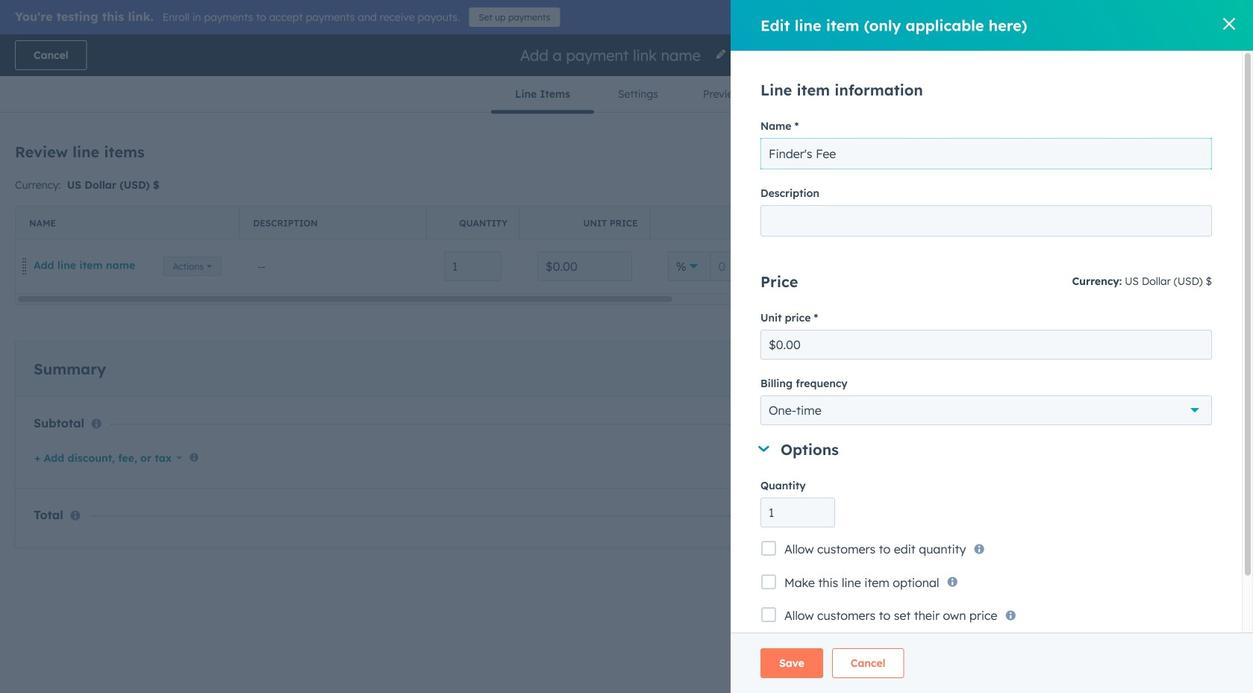 Task type: locate. For each thing, give the bounding box(es) containing it.
navigation inside page section element
[[491, 76, 762, 113]]

7 press to sort. element from the left
[[1066, 199, 1071, 211]]

press to sort. image
[[407, 199, 412, 209], [589, 199, 595, 209], [982, 199, 988, 209], [1155, 199, 1161, 209]]

pagination navigation
[[501, 294, 636, 314]]

dialog
[[0, 0, 1253, 693], [731, 0, 1253, 693]]

caret image
[[758, 446, 769, 452]]

None text field
[[761, 205, 1212, 237], [761, 498, 835, 528], [761, 205, 1212, 237], [761, 498, 835, 528]]

6 press to sort. element from the left
[[982, 199, 988, 211]]

press to sort. element
[[112, 199, 118, 211], [407, 199, 412, 211], [589, 199, 595, 211], [708, 199, 713, 211], [807, 199, 813, 211], [982, 199, 988, 211], [1066, 199, 1071, 211], [1155, 199, 1161, 211]]

press to sort. image for third 'press to sort.' element from right
[[982, 199, 988, 209]]

None text field
[[761, 138, 1212, 169], [444, 252, 502, 281], [537, 252, 632, 281], [761, 330, 1212, 360], [761, 138, 1212, 169], [444, 252, 502, 281], [537, 252, 632, 281], [761, 330, 1212, 360]]

2 press to sort. element from the left
[[407, 199, 412, 211]]

column header
[[229, 188, 344, 221], [16, 207, 240, 240], [240, 207, 427, 240], [426, 207, 520, 240], [520, 207, 651, 240], [650, 207, 838, 240], [837, 207, 957, 240], [956, 207, 1181, 240], [1180, 207, 1253, 240]]

1 press to sort. image from the left
[[407, 199, 412, 209]]

4 press to sort. image from the left
[[1155, 199, 1161, 209]]

press to sort. image
[[112, 199, 118, 209], [708, 199, 713, 209], [807, 199, 813, 209], [1066, 199, 1071, 209]]

navigation
[[491, 76, 762, 113]]

3 press to sort. image from the left
[[982, 199, 988, 209]]

2 dialog from the left
[[731, 0, 1253, 693]]

1 press to sort. element from the left
[[112, 199, 118, 211]]

close image
[[1224, 18, 1235, 30]]

press to sort. image for 7th 'press to sort.' element from right
[[407, 199, 412, 209]]

2 press to sort. image from the left
[[589, 199, 595, 209]]

3 press to sort. image from the left
[[807, 199, 813, 209]]



Task type: vqa. For each thing, say whether or not it's contained in the screenshot.
first (tarashultz49@gmail.com) from the top
no



Task type: describe. For each thing, give the bounding box(es) containing it.
2 press to sort. image from the left
[[708, 199, 713, 209]]

Search search field
[[36, 143, 334, 172]]

4 press to sort. image from the left
[[1066, 199, 1071, 209]]

8 press to sort. element from the left
[[1155, 199, 1161, 211]]

0 text field
[[710, 252, 819, 281]]

1 dialog from the left
[[0, 0, 1253, 693]]

4 press to sort. element from the left
[[708, 199, 713, 211]]

1 press to sort. image from the left
[[112, 199, 118, 209]]

5 press to sort. element from the left
[[807, 199, 813, 211]]

Add a payment link name field
[[519, 45, 706, 65]]

press to sort. image for third 'press to sort.' element
[[589, 199, 595, 209]]

press to sort. image for first 'press to sort.' element from the right
[[1155, 199, 1161, 209]]

page section element
[[0, 34, 1253, 113]]

3 press to sort. element from the left
[[589, 199, 595, 211]]



